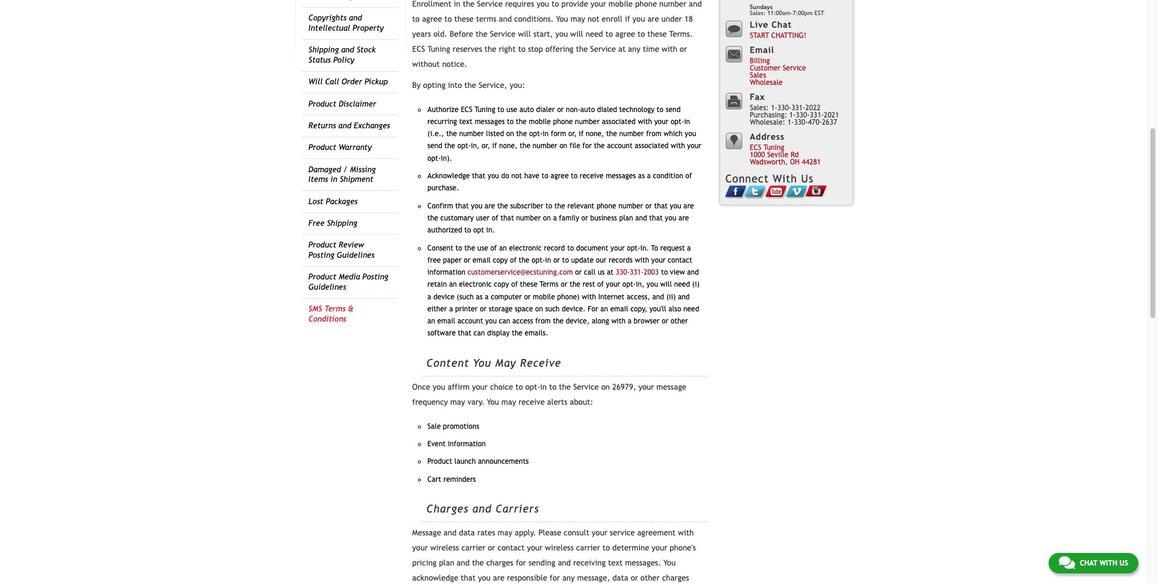 Task type: locate. For each thing, give the bounding box(es) containing it.
0 vertical spatial posting
[[309, 251, 334, 260]]

customerservice@ecstuning.com
[[468, 268, 573, 277]]

1 vertical spatial contact
[[498, 544, 525, 553]]

0 horizontal spatial ecs
[[412, 44, 425, 53]]

0 horizontal spatial carrier
[[462, 544, 486, 553]]

copy inside "to view and retain an electronic copy of these terms or the rest of your opt-in, you will need                     (i) a device (such as a computer or mobile phone) with internet access, and                     (ii) and either a printer or storage space on such device.                     for an email copy, you'll also need an email account you can access from the device,                     along with a browser or other software that can display the emails."
[[494, 280, 509, 289]]

0 vertical spatial plan
[[619, 214, 633, 222]]

0 vertical spatial any
[[628, 44, 641, 53]]

of inside confirm that you are the subscriber to the relevant phone number or that you are the customary                     user of that number on a family or business plan and that you are authorized to opt in.
[[492, 214, 498, 222]]

once you affirm your choice to opt-in to the service on 26979, your message frequency may vary.                   you may receive alerts about:
[[412, 383, 687, 407]]

not inside enrollment in the service requires you to provide your mobile phone number and to agree to these                   terms and conditions. you may not enroll if you are under 18 years old. before the service will                   start, you will need to agree to these terms. ecs tuning reserves the right to stop offering the                   service at any time with or without notice.
[[588, 14, 600, 23]]

1 vertical spatial agree
[[615, 29, 635, 38]]

0 vertical spatial chat
[[772, 19, 792, 30]]

1 horizontal spatial electronic
[[509, 244, 542, 252]]

sales: inside sundays sales: 11:00am-7:00pm est
[[750, 10, 766, 16]]

0 vertical spatial sales:
[[750, 10, 766, 16]]

product for product launch announcements
[[428, 458, 452, 466]]

associated down dialed
[[602, 117, 636, 126]]

product warranty link
[[309, 143, 372, 152]]

that
[[472, 172, 486, 180], [455, 202, 469, 210], [654, 202, 668, 210], [501, 214, 514, 222], [649, 214, 663, 222], [458, 329, 471, 338], [461, 574, 476, 583]]

ecs inside the authorize ecs tuning to use auto dialer or non-auto dialed technology to send recurring text                     messages to the mobile phone number associated with your opt-in (i.e., the number listed on the                     opt-in form or, if none, the number from which you send the opt-in, or, if none, the number on                     file for the account associated with your opt-in).
[[461, 105, 473, 114]]

0 vertical spatial email
[[473, 256, 491, 264]]

tuning inside the authorize ecs tuning to use auto dialer or non-auto dialed technology to send recurring text                     messages to the mobile phone number associated with your opt-in (i.e., the number listed on the                     opt-in form or, if none, the number from which you send the opt-in, or, if none, the number on                     file for the account associated with your opt-in).
[[475, 105, 495, 114]]

the up before
[[463, 0, 475, 8]]

7:00pm
[[793, 10, 813, 16]]

1 horizontal spatial terms
[[540, 280, 559, 289]]

26979,
[[612, 383, 636, 392]]

1 sales: from the top
[[750, 10, 766, 16]]

0 vertical spatial from
[[646, 130, 662, 138]]

email up software
[[437, 317, 455, 326]]

sundays sales: 11:00am-7:00pm est
[[750, 4, 824, 16]]

mobile down dialer
[[529, 117, 551, 126]]

that down condition
[[654, 202, 668, 210]]

not right do
[[511, 172, 522, 180]]

guidelines down media
[[309, 283, 346, 292]]

account inside the authorize ecs tuning to use auto dialer or non-auto dialed technology to send recurring text                     messages to the mobile phone number associated with your opt-in (i.e., the number listed on the                     opt-in form or, if none, the number from which you send the opt-in, or, if none, the number on                     file for the account associated with your opt-in).
[[607, 142, 633, 150]]

or down rates
[[488, 544, 495, 553]]

posting for product media posting guidelines
[[362, 273, 388, 282]]

terms inside "to view and retain an electronic copy of these terms or the rest of your opt-in, you will need                     (i) a device (such as a computer or mobile phone) with internet access, and                     (ii) and either a printer or storage space on such device.                     for an email copy, you'll also need an email account you can access from the device,                     along with a browser or other software that can display the emails."
[[540, 280, 559, 289]]

1 horizontal spatial agree
[[551, 172, 569, 180]]

mobile inside the authorize ecs tuning to use auto dialer or non-auto dialed technology to send recurring text                     messages to the mobile phone number associated with your opt-in (i.e., the number listed on the                     opt-in form or, if none, the number from which you send the opt-in, or, if none, the number on                     file for the account associated with your opt-in).
[[529, 117, 551, 126]]

service
[[477, 0, 503, 8], [490, 29, 516, 38], [590, 44, 616, 53], [783, 64, 806, 73], [573, 383, 599, 392]]

any left message,
[[562, 574, 575, 583]]

plan
[[619, 214, 633, 222], [439, 559, 454, 568]]

0 vertical spatial in,
[[471, 142, 480, 150]]

content
[[426, 357, 469, 369]]

from up the emails.
[[535, 317, 551, 326]]

a left condition
[[647, 172, 651, 180]]

2 vertical spatial for
[[550, 574, 560, 583]]

electronic inside "to view and retain an electronic copy of these terms or the rest of your opt-in, you will need                     (i) a device (such as a computer or mobile phone) with internet access, and                     (ii) and either a printer or storage space on such device.                     for an email copy, you'll also need an email account you can access from the device,                     along with a browser or other software that can display the emails."
[[459, 280, 492, 289]]

0 vertical spatial in.
[[486, 226, 495, 235]]

data left rates
[[459, 529, 475, 538]]

shipping up status
[[309, 45, 339, 54]]

0 horizontal spatial if
[[492, 142, 497, 150]]

0 vertical spatial tuning
[[428, 44, 450, 53]]

emails.
[[525, 329, 548, 338]]

0 horizontal spatial at
[[607, 268, 614, 277]]

as inside "to view and retain an electronic copy of these terms or the rest of your opt-in, you will need                     (i) a device (such as a computer or mobile phone) with internet access, and                     (ii) and either a printer or storage space on such device.                     for an email copy, you'll also need an email account you can access from the device,                     along with a browser or other software that can display the emails."
[[476, 293, 483, 301]]

1 vertical spatial mobile
[[529, 117, 551, 126]]

the up alerts
[[559, 383, 571, 392]]

1 vertical spatial can
[[474, 329, 485, 338]]

0 horizontal spatial account
[[458, 317, 483, 326]]

associated down which in the top of the page
[[635, 142, 669, 150]]

of right rest
[[597, 280, 604, 289]]

1 wireless from the left
[[430, 544, 459, 553]]

guidelines for review
[[337, 251, 375, 260]]

tuning inside enrollment in the service requires you to provide your mobile phone number and to agree to these                   terms and conditions. you may not enroll if you are under 18 years old. before the service will                   start, you will need to agree to these terms. ecs tuning reserves the right to stop offering the                   service at any time with or without notice.
[[428, 44, 450, 53]]

0 vertical spatial contact
[[668, 256, 692, 264]]

1 horizontal spatial ecs
[[461, 105, 473, 114]]

message and data rates may apply. please consult your service agreement with your wireless carrier                   or contact your wireless carrier to determine your phone's pricing plan and the charges for                   sending and receiving text messages. you acknowledge that you are responsible for any message,                   data or other char
[[412, 529, 696, 583]]

at right us on the top right of the page
[[607, 268, 614, 277]]

information down paper
[[428, 268, 465, 277]]

sms terms & conditions
[[309, 305, 354, 324]]

start,
[[533, 29, 553, 38]]

guidelines for media
[[309, 283, 346, 292]]

2 vertical spatial mobile
[[533, 293, 555, 301]]

2 vertical spatial ecs
[[750, 144, 762, 152]]

in. inside confirm that you are the subscriber to the relevant phone number or that you are the customary                     user of that number on a family or business plan and that you are authorized to opt in.
[[486, 226, 495, 235]]

ecs right the authorize
[[461, 105, 473, 114]]

0 vertical spatial phone
[[635, 0, 657, 8]]

text inside the authorize ecs tuning to use auto dialer or non-auto dialed technology to send recurring text                     messages to the mobile phone number associated with your opt-in (i.e., the number listed on the                     opt-in form or, if none, the number from which you send the opt-in, or, if none, the number on                     file for the account associated with your opt-in).
[[459, 117, 473, 126]]

information up the launch
[[448, 440, 486, 449]]

with up phone's
[[678, 529, 694, 538]]

ecs for address
[[750, 144, 762, 152]]

1 horizontal spatial not
[[588, 14, 600, 23]]

1 vertical spatial not
[[511, 172, 522, 180]]

billing
[[750, 57, 770, 65]]

at
[[618, 44, 626, 53], [607, 268, 614, 277]]

in inside damaged / missing items in shipment
[[331, 175, 337, 184]]

form
[[551, 130, 566, 138]]

1 vertical spatial any
[[562, 574, 575, 583]]

property
[[353, 23, 384, 32]]

us right comments icon
[[1120, 559, 1128, 568]]

1 horizontal spatial plan
[[619, 214, 633, 222]]

phone
[[635, 0, 657, 8], [553, 117, 573, 126], [597, 202, 616, 210]]

from inside the authorize ecs tuning to use auto dialer or non-auto dialed technology to send recurring text                     messages to the mobile phone number associated with your opt-in (i.e., the number listed on the                     opt-in form or, if none, the number from which you send the opt-in, or, if none, the number on                     file for the account associated with your opt-in).
[[646, 130, 662, 138]]

1 vertical spatial messages
[[606, 172, 636, 180]]

1 horizontal spatial auto
[[580, 105, 595, 114]]

sales: up live
[[750, 10, 766, 16]]

1 vertical spatial copy
[[494, 280, 509, 289]]

to left opt
[[464, 226, 471, 235]]

330- down the 2022 on the right
[[794, 118, 808, 127]]

oh
[[790, 158, 800, 167]]

product up returns
[[309, 99, 336, 108]]

the inside 'message and data rates may apply. please consult your service agreement with your wireless carrier                   or contact your wireless carrier to determine your phone's pricing plan and the charges for                   sending and receiving text messages. you acknowledge that you are responsible for any message,                   data or other char'
[[472, 559, 484, 568]]

contact
[[668, 256, 692, 264], [498, 544, 525, 553]]

send down (i.e., on the left of page
[[428, 142, 442, 150]]

fax sales: 1-330-331-2022 purchasing: 1-330-331-2021 wholesale: 1-330-470-2637
[[750, 92, 839, 127]]

0 vertical spatial none,
[[586, 130, 604, 138]]

1- left the 2022 on the right
[[789, 111, 796, 120]]

guidelines inside product review posting guidelines
[[337, 251, 375, 260]]

0 vertical spatial at
[[618, 44, 626, 53]]

or up to
[[645, 202, 652, 210]]

listed
[[486, 130, 504, 138]]

receive inside acknowledge that you do not have to agree to receive messages as a condition of purchase.
[[580, 172, 604, 180]]

product left media
[[309, 273, 336, 282]]

1 vertical spatial or,
[[482, 142, 490, 150]]

returns
[[309, 121, 336, 130]]

guidelines inside product media posting guidelines
[[309, 283, 346, 292]]

1 vertical spatial other
[[641, 574, 660, 583]]

you down 2003
[[647, 280, 658, 289]]

or, up file
[[568, 130, 577, 138]]

service,
[[479, 81, 507, 90]]

2 wireless from the left
[[545, 544, 574, 553]]

and up policy
[[341, 45, 354, 54]]

chat inside the live chat start chatting!
[[772, 19, 792, 30]]

0 vertical spatial these
[[454, 14, 474, 23]]

0 vertical spatial information
[[428, 268, 465, 277]]

responsible
[[507, 574, 547, 583]]

tuning down address
[[764, 144, 784, 152]]

2 vertical spatial if
[[492, 142, 497, 150]]

0 vertical spatial if
[[625, 14, 630, 23]]

and up 18 on the top
[[689, 0, 702, 8]]

ecs inside address ecs tuning 1000 seville rd wadsworth, oh 44281
[[750, 144, 762, 152]]

1 vertical spatial posting
[[362, 273, 388, 282]]

messages
[[475, 117, 505, 126], [606, 172, 636, 180]]

authorized
[[428, 226, 462, 235]]

records
[[609, 256, 633, 264]]

0 vertical spatial terms
[[540, 280, 559, 289]]

mobile up 'enroll'
[[609, 0, 633, 8]]

1 horizontal spatial will
[[570, 29, 583, 38]]

1 horizontal spatial use
[[507, 105, 517, 114]]

rest
[[583, 280, 595, 289]]

receive inside once you affirm your choice to opt-in to the service on 26979, your message frequency may vary.                   you may receive alerts about:
[[519, 398, 545, 407]]

2 horizontal spatial email
[[610, 305, 628, 313]]

to left "provide"
[[552, 0, 559, 8]]

in,
[[471, 142, 480, 150], [636, 280, 645, 289]]

email inside consent to the use of an electronic record to document your opt-in. to request a free paper or                     email copy of the opt-in or to update our records with your contact information
[[473, 256, 491, 264]]

you right 'enroll'
[[633, 14, 645, 23]]

0 vertical spatial can
[[499, 317, 510, 326]]

product for product warranty
[[309, 143, 336, 152]]

and right business
[[635, 214, 647, 222]]

opt- inside once you affirm your choice to opt-in to the service on 26979, your message frequency may vary.                   you may receive alerts about:
[[525, 383, 540, 392]]

0 horizontal spatial send
[[428, 142, 442, 150]]

tuning
[[428, 44, 450, 53], [475, 105, 495, 114], [764, 144, 784, 152]]

1 horizontal spatial in.
[[640, 244, 649, 252]]

to left view
[[661, 268, 668, 277]]

0 vertical spatial messages
[[475, 117, 505, 126]]

you:
[[510, 81, 525, 90]]

a left the family
[[553, 214, 557, 222]]

number down 'technology'
[[619, 130, 644, 138]]

wadsworth,
[[750, 158, 788, 167]]

1 horizontal spatial at
[[618, 44, 626, 53]]

1 horizontal spatial text
[[608, 559, 623, 568]]

and inside copyrights and intellectual property
[[349, 13, 362, 22]]

sales
[[750, 71, 766, 80]]

receive
[[580, 172, 604, 180], [519, 398, 545, 407]]

agreement
[[637, 529, 676, 538]]

1 vertical spatial need
[[674, 280, 690, 289]]

ecs for authorize
[[461, 105, 473, 114]]

0 horizontal spatial wireless
[[430, 544, 459, 553]]

terms
[[476, 14, 497, 23]]

0 horizontal spatial other
[[641, 574, 660, 583]]

you
[[537, 0, 549, 8], [633, 14, 645, 23], [555, 29, 568, 38], [685, 130, 696, 138], [488, 172, 499, 180], [471, 202, 482, 210], [670, 202, 681, 210], [665, 214, 676, 222], [647, 280, 658, 289], [485, 317, 497, 326], [433, 383, 445, 392], [478, 574, 491, 583]]

account
[[607, 142, 633, 150], [458, 317, 483, 326]]

messages inside acknowledge that you do not have to agree to receive messages as a condition of purchase.
[[606, 172, 636, 180]]

plan right business
[[619, 214, 633, 222]]

agree
[[422, 14, 442, 23], [615, 29, 635, 38], [551, 172, 569, 180]]

will up offering
[[570, 29, 583, 38]]

other down messages.
[[641, 574, 660, 583]]

carrier
[[462, 544, 486, 553], [576, 544, 600, 553]]

chatting!
[[771, 32, 807, 40]]

exchanges
[[354, 121, 390, 130]]

in, inside "to view and retain an electronic copy of these terms or the rest of your opt-in, you will need                     (i) a device (such as a computer or mobile phone) with internet access, and                     (ii) and either a printer or storage space on such device.                     for an email copy, you'll also need an email account you can access from the device,                     along with a browser or other software that can display the emails."
[[636, 280, 645, 289]]

device.
[[562, 305, 586, 313]]

1 vertical spatial as
[[476, 293, 483, 301]]

these inside "to view and retain an electronic copy of these terms or the rest of your opt-in, you will need                     (i) a device (such as a computer or mobile phone) with internet access, and                     (ii) and either a printer or storage space on such device.                     for an email copy, you'll also need an email account you can access from the device,                     along with a browser or other software that can display the emails."
[[520, 280, 538, 289]]

text right the "recurring"
[[459, 117, 473, 126]]

1 horizontal spatial tuning
[[475, 105, 495, 114]]

the left "right"
[[485, 44, 497, 53]]

with right time
[[662, 44, 677, 53]]

access
[[512, 317, 533, 326]]

us for chat with us
[[1120, 559, 1128, 568]]

your inside enrollment in the service requires you to provide your mobile phone number and to agree to these                   terms and conditions. you may not enroll if you are under 18 years old. before the service will                   start, you will need to agree to these terms. ecs tuning reserves the right to stop offering the                   service at any time with or without notice.
[[591, 0, 606, 8]]

2 horizontal spatial ecs
[[750, 144, 762, 152]]

you right which in the top of the page
[[685, 130, 696, 138]]

2 sales: from the top
[[750, 104, 769, 112]]

damaged
[[309, 165, 341, 174]]

tuning inside address ecs tuning 1000 seville rd wadsworth, oh 44281
[[764, 144, 784, 152]]

2 horizontal spatial these
[[648, 29, 667, 38]]

for up responsible
[[516, 559, 526, 568]]

2 horizontal spatial tuning
[[764, 144, 784, 152]]

or
[[680, 44, 687, 53], [557, 105, 564, 114], [645, 202, 652, 210], [582, 214, 588, 222], [464, 256, 471, 264], [553, 256, 560, 264], [575, 268, 582, 277], [561, 280, 568, 289], [524, 293, 531, 301], [480, 305, 487, 313], [662, 317, 668, 326], [488, 544, 495, 553], [631, 574, 638, 583]]

copy up computer
[[494, 280, 509, 289]]

you down "provide"
[[556, 14, 568, 23]]

to up old.
[[445, 14, 452, 23]]

and right message
[[444, 529, 457, 538]]

1 horizontal spatial in,
[[636, 280, 645, 289]]

need
[[586, 29, 603, 38], [674, 280, 690, 289], [683, 305, 699, 313]]

as
[[638, 172, 645, 180], [476, 293, 483, 301]]

0 vertical spatial associated
[[602, 117, 636, 126]]

2 horizontal spatial will
[[660, 280, 672, 289]]

(i.e.,
[[428, 130, 444, 138]]

returns and exchanges
[[309, 121, 390, 130]]

returns and exchanges link
[[309, 121, 390, 130]]

1 vertical spatial send
[[428, 142, 442, 150]]

need inside enrollment in the service requires you to provide your mobile phone number and to agree to these                   terms and conditions. you may not enroll if you are under 18 years old. before the service will                   start, you will need to agree to these terms. ecs tuning reserves the right to stop offering the                   service at any time with or without notice.
[[586, 29, 603, 38]]

1 horizontal spatial phone
[[597, 202, 616, 210]]

plan inside confirm that you are the subscriber to the relevant phone number or that you are the customary                     user of that number on a family or business plan and that you are authorized to opt in.
[[619, 214, 633, 222]]

by opting into the service, you:
[[412, 81, 525, 90]]

number down non-
[[575, 117, 600, 126]]

0 vertical spatial shipping
[[309, 45, 339, 54]]

under
[[662, 14, 682, 23]]

2 horizontal spatial if
[[625, 14, 630, 23]]

1 horizontal spatial messages
[[606, 172, 636, 180]]

use down you:
[[507, 105, 517, 114]]

0 vertical spatial data
[[459, 529, 475, 538]]

vary.
[[468, 398, 485, 407]]

sending
[[529, 559, 556, 568]]

billing link
[[750, 57, 770, 65]]

in. inside consent to the use of an electronic record to document your opt-in. to request a free paper or                     email copy of the opt-in or to update our records with your contact information
[[640, 244, 649, 252]]

other inside "to view and retain an electronic copy of these terms or the rest of your opt-in, you will need                     (i) a device (such as a computer or mobile phone) with internet access, and                     (ii) and either a printer or storage space on such device.                     for an email copy, you'll also need an email account you can access from the device,                     along with a browser or other software that can display the emails."
[[671, 317, 688, 326]]

0 horizontal spatial agree
[[422, 14, 442, 23]]

copy up the customerservice@ecstuning.com
[[493, 256, 508, 264]]

2 auto from the left
[[580, 105, 595, 114]]

0 horizontal spatial as
[[476, 293, 483, 301]]

1 auto from the left
[[520, 105, 534, 114]]

customer service link
[[750, 64, 806, 73]]

1 horizontal spatial chat
[[1080, 559, 1098, 568]]

request
[[660, 244, 685, 252]]

product disclaimer
[[309, 99, 376, 108]]

order
[[342, 77, 362, 86]]

receiving
[[573, 559, 606, 568]]

1 vertical spatial from
[[535, 317, 551, 326]]

number up under
[[659, 0, 687, 8]]

posting inside product media posting guidelines
[[362, 273, 388, 282]]

1 vertical spatial none,
[[499, 142, 518, 150]]

tuning for address
[[764, 144, 784, 152]]

terms up conditions
[[325, 305, 346, 314]]

you inside 'message and data rates may apply. please consult your service agreement with your wireless carrier                   or contact your wireless carrier to determine your phone's pricing plan and the charges for                   sending and receiving text messages. you acknowledge that you are responsible for any message,                   data or other char'
[[664, 559, 676, 568]]

receive left alerts
[[519, 398, 545, 407]]

phone up business
[[597, 202, 616, 210]]

start
[[750, 32, 769, 40]]

0 vertical spatial or,
[[568, 130, 577, 138]]

1 horizontal spatial if
[[579, 130, 584, 138]]

a
[[647, 172, 651, 180], [553, 214, 557, 222], [687, 244, 691, 252], [428, 293, 431, 301], [485, 293, 489, 301], [449, 305, 453, 313], [628, 317, 632, 326]]

product inside product review posting guidelines
[[309, 241, 336, 250]]

will call order pickup
[[309, 77, 388, 86]]

need down view
[[674, 280, 690, 289]]

posting right media
[[362, 273, 388, 282]]

0 horizontal spatial not
[[511, 172, 522, 180]]

you down charges
[[478, 574, 491, 583]]

data right message,
[[613, 574, 628, 583]]

wholesale link
[[750, 79, 783, 87]]

0 horizontal spatial auto
[[520, 105, 534, 114]]

on left 26979,
[[601, 383, 610, 392]]

contact inside consent to the use of an electronic record to document your opt-in. to request a free paper or                     email copy of the opt-in or to update our records with your contact information
[[668, 256, 692, 264]]

agree down enrollment
[[422, 14, 442, 23]]

to right choice
[[516, 383, 523, 392]]

use inside consent to the use of an electronic record to document your opt-in. to request a free paper or                     email copy of the opt-in or to update our records with your contact information
[[477, 244, 488, 252]]

number down subscriber
[[516, 214, 541, 222]]

0 horizontal spatial will
[[518, 29, 531, 38]]

0 horizontal spatial from
[[535, 317, 551, 326]]

not inside acknowledge that you do not have to agree to receive messages as a condition of purchase.
[[511, 172, 522, 180]]

1 horizontal spatial from
[[646, 130, 662, 138]]

email
[[750, 45, 774, 55]]

posting inside product review posting guidelines
[[309, 251, 334, 260]]

before
[[450, 29, 473, 38]]

you
[[556, 14, 568, 23], [473, 357, 492, 369], [487, 398, 499, 407], [664, 559, 676, 568]]

product for product media posting guidelines
[[309, 273, 336, 282]]

1 horizontal spatial 331-
[[792, 104, 806, 112]]

0 horizontal spatial messages
[[475, 117, 505, 126]]

display
[[487, 329, 510, 338]]

ecs down years
[[412, 44, 425, 53]]

a inside consent to the use of an electronic record to document your opt-in. to request a free paper or                     email copy of the opt-in or to update our records with your contact information
[[687, 244, 691, 252]]

us for connect with us
[[801, 172, 814, 185]]

and up acknowledge
[[457, 559, 470, 568]]

agree inside acknowledge that you do not have to agree to receive messages as a condition of purchase.
[[551, 172, 569, 180]]

1 horizontal spatial none,
[[586, 130, 604, 138]]

0 vertical spatial not
[[588, 14, 600, 23]]

if inside enrollment in the service requires you to provide your mobile phone number and to agree to these                   terms and conditions. you may not enroll if you are under 18 years old. before the service will                   start, you will need to agree to these terms. ecs tuning reserves the right to stop offering the                   service at any time with or without notice.
[[625, 14, 630, 23]]

damaged / missing items in shipment link
[[309, 165, 376, 184]]

time
[[643, 44, 659, 53]]

0 horizontal spatial in.
[[486, 226, 495, 235]]

contact inside 'message and data rates may apply. please consult your service agreement with your wireless carrier                   or contact your wireless carrier to determine your phone's pricing plan and the charges for                   sending and receiving text messages. you acknowledge that you are responsible for any message,                   data or other char'
[[498, 544, 525, 553]]

product inside product media posting guidelines
[[309, 273, 336, 282]]

are
[[648, 14, 659, 23], [485, 202, 495, 210], [684, 202, 694, 210], [679, 214, 689, 222], [493, 574, 505, 583]]

you inside acknowledge that you do not have to agree to receive messages as a condition of purchase.
[[488, 172, 499, 180]]

customary
[[440, 214, 474, 222]]

1 vertical spatial email
[[610, 305, 628, 313]]

0 horizontal spatial data
[[459, 529, 475, 538]]

text down determine
[[608, 559, 623, 568]]

wireless down message
[[430, 544, 459, 553]]

family
[[559, 214, 579, 222]]

1 vertical spatial in.
[[640, 244, 649, 252]]

electronic up customerservice@ecstuning.com link
[[509, 244, 542, 252]]

sales: inside the fax sales: 1-330-331-2022 purchasing: 1-330-331-2021 wholesale: 1-330-470-2637
[[750, 104, 769, 112]]

number right relevant
[[619, 202, 643, 210]]

use
[[507, 105, 517, 114], [477, 244, 488, 252]]

reminders
[[444, 475, 476, 484]]

copy inside consent to the use of an electronic record to document your opt-in. to request a free paper or                     email copy of the opt-in or to update our records with your contact information
[[493, 256, 508, 264]]



Task type: describe. For each thing, give the bounding box(es) containing it.
1 carrier from the left
[[462, 544, 486, 553]]

sale promotions
[[428, 422, 479, 431]]

shipping and stock status policy
[[309, 45, 376, 64]]

with inside enrollment in the service requires you to provide your mobile phone number and to agree to these                   terms and conditions. you may not enroll if you are under 18 years old. before the service will                   start, you will need to agree to these terms. ecs tuning reserves the right to stop offering the                   service at any time with or without notice.
[[662, 44, 677, 53]]

1 vertical spatial these
[[648, 29, 667, 38]]

sales: for fax
[[750, 104, 769, 112]]

you inside once you affirm your choice to opt-in to the service on 26979, your message frequency may vary.                   you may receive alerts about:
[[487, 398, 499, 407]]

the down the access
[[512, 329, 523, 338]]

user
[[476, 214, 490, 222]]

to up customerservice@ecstuning.com or call us at 330-331-2003
[[562, 256, 569, 264]]

requires
[[505, 0, 534, 8]]

you inside 'message and data rates may apply. please consult your service agreement with your wireless carrier                   or contact your wireless carrier to determine your phone's pricing plan and the charges for                   sending and receiving text messages. you acknowledge that you are responsible for any message,                   data or other char'
[[478, 574, 491, 583]]

2 horizontal spatial agree
[[615, 29, 635, 38]]

a left computer
[[485, 293, 489, 301]]

may inside enrollment in the service requires you to provide your mobile phone number and to agree to these                   terms and conditions. you may not enroll if you are under 18 years old. before the service will                   start, you will need to agree to these terms. ecs tuning reserves the right to stop offering the                   service at any time with or without notice.
[[571, 14, 585, 23]]

sales: for sundays
[[750, 10, 766, 16]]

with down which in the top of the page
[[671, 142, 685, 150]]

number down form
[[533, 142, 557, 150]]

and up (i)
[[687, 268, 699, 277]]

with inside chat with us link
[[1100, 559, 1118, 568]]

shipping and stock status policy link
[[309, 45, 376, 64]]

rd
[[791, 151, 799, 159]]

notice.
[[442, 59, 467, 69]]

that inside "to view and retain an electronic copy of these terms or the rest of your opt-in, you will need                     (i) a device (such as a computer or mobile phone) with internet access, and                     (ii) and either a printer or storage space on such device.                     for an email copy, you'll also need an email account you can access from the device,                     along with a browser or other software that can display the emails."
[[458, 329, 471, 338]]

warranty
[[339, 143, 372, 152]]

in inside enrollment in the service requires you to provide your mobile phone number and to agree to these                   terms and conditions. you may not enroll if you are under 18 years old. before the service will                   start, you will need to agree to these terms. ecs tuning reserves the right to stop offering the                   service at any time with or without notice.
[[454, 0, 460, 8]]

lost packages
[[309, 197, 358, 206]]

may inside 'message and data rates may apply. please consult your service agreement with your wireless carrier                   or contact your wireless carrier to determine your phone's pricing plan and the charges for                   sending and receiving text messages. you acknowledge that you are responsible for any message,                   data or other char'
[[498, 529, 512, 538]]

to right the have
[[542, 172, 548, 180]]

enroll
[[602, 14, 623, 23]]

with inside consent to the use of an electronic record to document your opt-in. to request a free paper or                     email copy of the opt-in or to update our records with your contact information
[[635, 256, 649, 264]]

mobile inside "to view and retain an electronic copy of these terms or the rest of your opt-in, you will need                     (i) a device (such as a computer or mobile phone) with internet access, and                     (ii) and either a printer or storage space on such device.                     for an email copy, you'll also need an email account you can access from the device,                     along with a browser or other software that can display the emails."
[[533, 293, 555, 301]]

the right file
[[594, 142, 605, 150]]

an down the either
[[428, 317, 435, 326]]

330- down records
[[616, 268, 630, 277]]

0 horizontal spatial these
[[454, 14, 474, 23]]

phone's
[[670, 544, 696, 553]]

to right 'technology'
[[657, 105, 664, 114]]

reserves
[[453, 44, 482, 53]]

carriers
[[496, 503, 539, 515]]

the down dialed
[[606, 130, 617, 138]]

computer
[[491, 293, 522, 301]]

promotions
[[443, 422, 479, 431]]

2 horizontal spatial 331-
[[810, 111, 824, 120]]

copy,
[[631, 305, 647, 313]]

event
[[428, 440, 446, 449]]

2 vertical spatial need
[[683, 305, 699, 313]]

or down messages.
[[631, 574, 638, 583]]

account inside "to view and retain an electronic copy of these terms or the rest of your opt-in, you will need                     (i) a device (such as a computer or mobile phone) with internet access, and                     (ii) and either a printer or storage space on such device.                     for an email copy, you'll also need an email account you can access from the device,                     along with a browser or other software that can display the emails."
[[458, 317, 483, 326]]

44281
[[802, 158, 821, 167]]

and down product disclaimer
[[338, 121, 351, 130]]

tuning for authorize
[[475, 105, 495, 114]]

printer
[[455, 305, 478, 313]]

or down relevant
[[582, 214, 588, 222]]

the left subscriber
[[497, 202, 508, 210]]

us
[[598, 268, 605, 277]]

have
[[524, 172, 540, 180]]

1 vertical spatial for
[[516, 559, 526, 568]]

0 horizontal spatial can
[[474, 329, 485, 338]]

service up 'terms'
[[477, 0, 503, 8]]

customerservice@ecstuning.com link
[[468, 268, 573, 277]]

to down file
[[571, 172, 578, 180]]

you up the user
[[471, 202, 482, 210]]

with inside 'message and data rates may apply. please consult your service agreement with your wireless carrier                   or contact your wireless carrier to determine your phone's pricing plan and the charges for                   sending and receiving text messages. you acknowledge that you are responsible for any message,                   data or other char'
[[678, 529, 694, 538]]

recurring
[[428, 117, 457, 126]]

2637
[[822, 118, 837, 127]]

2 carrier from the left
[[576, 544, 600, 553]]

1 vertical spatial at
[[607, 268, 614, 277]]

or inside the authorize ecs tuning to use auto dialer or non-auto dialed technology to send recurring text                     messages to the mobile phone number associated with your opt-in (i.e., the number listed on the                     opt-in form or, if none, the number from which you send the opt-in, or, if none, the number on                     file for the account associated with your opt-in).
[[557, 105, 564, 114]]

review
[[339, 241, 364, 250]]

to down 'enroll'
[[606, 29, 613, 38]]

on inside confirm that you are the subscriber to the relevant phone number or that you are the customary                     user of that number on a family or business plan and that you are authorized to opt in.
[[543, 214, 551, 222]]

of down customerservice@ecstuning.com link
[[511, 280, 518, 289]]

free shipping
[[309, 219, 357, 228]]

retain
[[428, 280, 447, 289]]

dialer
[[536, 105, 555, 114]]

may down affirm
[[450, 398, 465, 407]]

the up customerservice@ecstuning.com link
[[519, 256, 530, 264]]

subscriber
[[510, 202, 543, 210]]

intellectual
[[309, 23, 350, 32]]

lost
[[309, 197, 323, 206]]

and right sending
[[558, 559, 571, 568]]

product media posting guidelines
[[309, 273, 388, 292]]

or down the 'you'll'
[[662, 317, 668, 326]]

number inside enrollment in the service requires you to provide your mobile phone number and to agree to these                   terms and conditions. you may not enroll if you are under 18 years old. before the service will                   start, you will need to agree to these terms. ecs tuning reserves the right to stop offering the                   service at any time with or without notice.
[[659, 0, 687, 8]]

or up space
[[524, 293, 531, 301]]

with right along
[[611, 317, 626, 326]]

at inside enrollment in the service requires you to provide your mobile phone number and to agree to these                   terms and conditions. you may not enroll if you are under 18 years old. before the service will                   start, you will need to agree to these terms. ecs tuning reserves the right to stop offering the                   service at any time with or without notice.
[[618, 44, 626, 53]]

and inside shipping and stock status policy
[[341, 45, 354, 54]]

or inside enrollment in the service requires you to provide your mobile phone number and to agree to these                   terms and conditions. you may not enroll if you are under 18 years old. before the service will                   start, you will need to agree to these terms. ecs tuning reserves the right to stop offering the                   service at any time with or without notice.
[[680, 44, 687, 53]]

you left may
[[473, 357, 492, 369]]

(ii)
[[666, 293, 676, 301]]

to inside 'message and data rates may apply. please consult your service agreement with your wireless carrier                   or contact your wireless carrier to determine your phone's pricing plan and the charges for                   sending and receiving text messages. you acknowledge that you are responsible for any message,                   data or other char'
[[603, 544, 610, 553]]

address
[[750, 131, 785, 142]]

to left stop
[[518, 44, 526, 53]]

an right "for"
[[601, 305, 608, 313]]

that up customary
[[455, 202, 469, 210]]

to up listed on the left top of the page
[[498, 105, 504, 114]]

copyrights and intellectual property
[[309, 13, 384, 32]]

and inside confirm that you are the subscriber to the relevant phone number or that you are the customary                     user of that number on a family or business plan and that you are authorized to opt in.
[[635, 214, 647, 222]]

0 horizontal spatial 331-
[[630, 268, 644, 277]]

enrollment
[[412, 0, 451, 8]]

1 horizontal spatial can
[[499, 317, 510, 326]]

old.
[[433, 29, 447, 38]]

software
[[428, 329, 456, 338]]

the down you:
[[516, 117, 527, 126]]

are inside enrollment in the service requires you to provide your mobile phone number and to agree to these                   terms and conditions. you may not enroll if you are under 18 years old. before the service will                   start, you will need to agree to these terms. ecs tuning reserves the right to stop offering the                   service at any time with or without notice.
[[648, 14, 659, 23]]

the right listed on the left top of the page
[[516, 130, 527, 138]]

terms inside the sms terms & conditions
[[325, 305, 346, 314]]

1 vertical spatial shipping
[[327, 219, 357, 228]]

1 vertical spatial associated
[[635, 142, 669, 150]]

and right 'terms'
[[499, 14, 512, 23]]

phone inside the authorize ecs tuning to use auto dialer or non-auto dialed technology to send recurring text                     messages to the mobile phone number associated with your opt-in (i.e., the number listed on the                     opt-in form or, if none, the number from which you send the opt-in, or, if none, the number on                     file for the account associated with your opt-in).
[[553, 117, 573, 126]]

please
[[539, 529, 561, 538]]

will call order pickup link
[[309, 77, 388, 86]]

and up the 'you'll'
[[652, 293, 664, 301]]

electronic inside consent to the use of an electronic record to document your opt-in. to request a free paper or                     email copy of the opt-in or to update our records with your contact information
[[509, 244, 542, 252]]

2003
[[644, 268, 659, 277]]

on left file
[[560, 142, 567, 150]]

product review posting guidelines
[[309, 241, 375, 260]]

1- right 'wholesale:'
[[788, 118, 794, 127]]

service up "right"
[[490, 29, 516, 38]]

email billing customer service sales wholesale
[[750, 45, 806, 87]]

the right offering
[[576, 44, 588, 53]]

product warranty
[[309, 143, 372, 152]]

as inside acknowledge that you do not have to agree to receive messages as a condition of purchase.
[[638, 172, 645, 180]]

stop
[[528, 44, 543, 53]]

in, inside the authorize ecs tuning to use auto dialer or non-auto dialed technology to send recurring text                     messages to the mobile phone number associated with your opt-in (i.e., the number listed on the                     opt-in form or, if none, the number from which you send the opt-in, or, if none, the number on                     file for the account associated with your opt-in).
[[471, 142, 480, 150]]

conditions.
[[514, 14, 554, 23]]

condition
[[653, 172, 683, 180]]

/
[[343, 165, 348, 174]]

in inside consent to the use of an electronic record to document your opt-in. to request a free paper or                     email copy of the opt-in or to update our records with your contact information
[[545, 256, 551, 264]]

product for product review posting guidelines
[[309, 241, 336, 250]]

1 horizontal spatial data
[[613, 574, 628, 583]]

right
[[499, 44, 516, 53]]

comments image
[[1059, 556, 1075, 570]]

the down the "recurring"
[[446, 130, 457, 138]]

authorize ecs tuning to use auto dialer or non-auto dialed technology to send recurring text                     messages to the mobile phone number associated with your opt-in (i.e., the number listed on the                     opt-in form or, if none, the number from which you send the opt-in, or, if none, the number on                     file for the account associated with your opt-in).
[[428, 105, 702, 163]]

messages.
[[625, 559, 661, 568]]

customer
[[750, 64, 781, 73]]

service inside once you affirm your choice to opt-in to the service on 26979, your message frequency may vary.                   you may receive alerts about:
[[573, 383, 599, 392]]

you inside the authorize ecs tuning to use auto dialer or non-auto dialed technology to send recurring text                     messages to the mobile phone number associated with your opt-in (i.e., the number listed on the                     opt-in form or, if none, the number from which you send the opt-in, or, if none, the number on                     file for the account associated with your opt-in).
[[685, 130, 696, 138]]

or right paper
[[464, 256, 471, 264]]

0 horizontal spatial or,
[[482, 142, 490, 150]]

on right listed on the left top of the page
[[506, 130, 514, 138]]

to right 'record'
[[567, 244, 574, 252]]

from inside "to view and retain an electronic copy of these terms or the rest of your opt-in, you will need                     (i) a device (such as a computer or mobile phone) with internet access, and                     (ii) and either a printer or storage space on such device.                     for an email copy, you'll also need an email account you can access from the device,                     along with a browser or other software that can display the emails."
[[535, 317, 551, 326]]

choice
[[490, 383, 513, 392]]

(i)
[[692, 280, 700, 289]]

you up conditions.
[[537, 0, 549, 8]]

an up device
[[449, 280, 457, 289]]

in inside once you affirm your choice to opt-in to the service on 26979, your message frequency may vary.                   you may receive alerts about:
[[540, 383, 547, 392]]

confirm
[[428, 202, 453, 210]]

of inside acknowledge that you do not have to agree to receive messages as a condition of purchase.
[[686, 172, 692, 180]]

2 vertical spatial email
[[437, 317, 455, 326]]

and up rates
[[472, 503, 492, 515]]

fax
[[750, 92, 765, 102]]

the down confirm
[[428, 214, 438, 222]]

0 vertical spatial agree
[[422, 14, 442, 23]]

any inside 'message and data rates may apply. please consult your service agreement with your wireless carrier                   or contact your wireless carrier to determine your phone's pricing plan and the charges for                   sending and receiving text messages. you acknowledge that you are responsible for any message,                   data or other char'
[[562, 574, 575, 583]]

once
[[412, 383, 430, 392]]

either
[[428, 305, 447, 313]]

to up paper
[[456, 244, 462, 252]]

that up to
[[649, 214, 663, 222]]

you up request
[[665, 214, 676, 222]]

of up the customerservice@ecstuning.com
[[490, 244, 497, 252]]

device
[[433, 293, 455, 301]]

to right subscriber
[[546, 202, 552, 210]]

conditions
[[309, 314, 346, 324]]

consult
[[564, 529, 589, 538]]

will inside "to view and retain an electronic copy of these terms or the rest of your opt-in, you will need                     (i) a device (such as a computer or mobile phone) with internet access, and                     (ii) and either a printer or storage space on such device.                     for an email copy, you'll also need an email account you can access from the device,                     along with a browser or other software that can display the emails."
[[660, 280, 672, 289]]

cart
[[428, 475, 441, 484]]

0 vertical spatial send
[[666, 105, 681, 114]]

a inside acknowledge that you do not have to agree to receive messages as a condition of purchase.
[[647, 172, 651, 180]]

you down condition
[[670, 202, 681, 210]]

you up display
[[485, 317, 497, 326]]

with down 'technology'
[[638, 117, 652, 126]]

to down you:
[[507, 117, 514, 126]]

or left call
[[575, 268, 582, 277]]

you inside enrollment in the service requires you to provide your mobile phone number and to agree to these                   terms and conditions. you may not enroll if you are under 18 years old. before the service will                   start, you will need to agree to these terms. ecs tuning reserves the right to stop offering the                   service at any time with or without notice.
[[556, 14, 568, 23]]

service inside email billing customer service sales wholesale
[[783, 64, 806, 73]]

on inside "to view and retain an electronic copy of these terms or the rest of your opt-in, you will need                     (i) a device (such as a computer or mobile phone) with internet access, and                     (ii) and either a printer or storage space on such device.                     for an email copy, you'll also need an email account you can access from the device,                     along with a browser or other software that can display the emails."
[[535, 305, 543, 313]]

acknowledge
[[412, 574, 458, 583]]

phone inside enrollment in the service requires you to provide your mobile phone number and to agree to these                   terms and conditions. you may not enroll if you are under 18 years old. before the service will                   start, you will need to agree to these terms. ecs tuning reserves the right to stop offering the                   service at any time with or without notice.
[[635, 0, 657, 8]]

cart reminders
[[428, 475, 476, 484]]

product for product disclaimer
[[309, 99, 336, 108]]

mobile inside enrollment in the service requires you to provide your mobile phone number and to agree to these                   terms and conditions. you may not enroll if you are under 18 years old. before the service will                   start, you will need to agree to these terms. ecs tuning reserves the right to stop offering the                   service at any time with or without notice.
[[609, 0, 633, 8]]

policy
[[333, 55, 354, 64]]

free
[[309, 219, 325, 228]]

sms terms & conditions link
[[309, 305, 354, 324]]

other inside 'message and data rates may apply. please consult your service agreement with your wireless carrier                   or contact your wireless carrier to determine your phone's pricing plan and the charges for                   sending and receiving text messages. you acknowledge that you are responsible for any message,                   data or other char'
[[641, 574, 660, 583]]

seville
[[767, 151, 789, 159]]

to inside "to view and retain an electronic copy of these terms or the rest of your opt-in, you will need                     (i) a device (such as a computer or mobile phone) with internet access, and                     (ii) and either a printer or storage space on such device.                     for an email copy, you'll also need an email account you can access from the device,                     along with a browser or other software that can display the emails."
[[661, 268, 668, 277]]

2022
[[806, 104, 821, 112]]

a down copy,
[[628, 317, 632, 326]]

the inside once you affirm your choice to opt-in to the service on 26979, your message frequency may vary.                   you may receive alerts about:
[[559, 383, 571, 392]]

service down 'enroll'
[[590, 44, 616, 53]]

relevant
[[567, 202, 594, 210]]

a inside confirm that you are the subscriber to the relevant phone number or that you are the customary                     user of that number on a family or business plan and that you are authorized to opt in.
[[553, 214, 557, 222]]

plan inside 'message and data rates may apply. please consult your service agreement with your wireless carrier                   or contact your wireless carrier to determine your phone's pricing plan and the charges for                   sending and receiving text messages. you acknowledge that you are responsible for any message,                   data or other char'
[[439, 559, 454, 568]]

sale
[[428, 422, 441, 431]]

to up years
[[412, 14, 420, 23]]

and right (ii)
[[678, 293, 690, 301]]

use inside the authorize ecs tuning to use auto dialer or non-auto dialed technology to send recurring text                     messages to the mobile phone number associated with your opt-in (i.e., the number listed on the                     opt-in form or, if none, the number from which you send the opt-in, or, if none, the number on                     file for the account associated with your opt-in).
[[507, 105, 517, 114]]

phone inside confirm that you are the subscriber to the relevant phone number or that you are the customary                     user of that number on a family or business plan and that you are authorized to opt in.
[[597, 202, 616, 210]]

chat with us link
[[1049, 553, 1139, 574]]

to up alerts
[[549, 383, 557, 392]]

the down such at the left bottom of page
[[553, 317, 564, 326]]

the left rest
[[570, 280, 580, 289]]

may down choice
[[501, 398, 516, 407]]

a right the either
[[449, 305, 453, 313]]

that inside 'message and data rates may apply. please consult your service agreement with your wireless carrier                   or contact your wireless carrier to determine your phone's pricing plan and the charges for                   sending and receiving text messages. you acknowledge that you are responsible for any message,                   data or other char'
[[461, 574, 476, 583]]

you up offering
[[555, 29, 568, 38]]

access,
[[627, 293, 650, 301]]

of up customerservice@ecstuning.com link
[[510, 256, 517, 264]]

to up time
[[638, 29, 645, 38]]

for inside the authorize ecs tuning to use auto dialer or non-auto dialed technology to send recurring text                     messages to the mobile phone number associated with your opt-in (i.e., the number listed on the                     opt-in form or, if none, the number from which you send the opt-in, or, if none, the number on                     file for the account associated with your opt-in).
[[583, 142, 592, 150]]

pricing
[[412, 559, 437, 568]]

or right printer
[[480, 305, 487, 313]]

1 vertical spatial chat
[[1080, 559, 1098, 568]]

affirm
[[448, 383, 470, 392]]

or down customerservice@ecstuning.com or call us at 330-331-2003
[[561, 280, 568, 289]]

the right into
[[464, 81, 476, 90]]

disclaimer
[[339, 99, 376, 108]]

are inside 'message and data rates may apply. please consult your service agreement with your wireless carrier                   or contact your wireless carrier to determine your phone's pricing plan and the charges for                   sending and receiving text messages. you acknowledge that you are responsible for any message,                   data or other char'
[[493, 574, 505, 583]]

launch
[[455, 458, 476, 466]]

a down retain
[[428, 293, 431, 301]]

number left listed on the left top of the page
[[459, 130, 484, 138]]

an inside consent to the use of an electronic record to document your opt-in. to request a free paper or                     email copy of the opt-in or to update our records with your contact information
[[499, 244, 507, 252]]

or down 'record'
[[553, 256, 560, 264]]

dialed
[[597, 105, 617, 114]]

the up in).
[[445, 142, 455, 150]]

device,
[[566, 317, 590, 326]]

330- left 2637
[[796, 111, 810, 120]]

the down 'terms'
[[476, 29, 488, 38]]

messages inside the authorize ecs tuning to use auto dialer or non-auto dialed technology to send recurring text                     messages to the mobile phone number associated with your opt-in (i.e., the number listed on the                     opt-in form or, if none, the number from which you send the opt-in, or, if none, the number on                     file for the account associated with your opt-in).
[[475, 117, 505, 126]]

along
[[592, 317, 609, 326]]

1 vertical spatial information
[[448, 440, 486, 449]]

that down subscriber
[[501, 214, 514, 222]]

any inside enrollment in the service requires you to provide your mobile phone number and to agree to these                   terms and conditions. you may not enroll if you are under 18 years old. before the service will                   start, you will need to agree to these terms. ecs tuning reserves the right to stop offering the                   service at any time with or without notice.
[[628, 44, 641, 53]]

you inside once you affirm your choice to opt-in to the service on 26979, your message frequency may vary.                   you may receive alerts about:
[[433, 383, 445, 392]]

that inside acknowledge that you do not have to agree to receive messages as a condition of purchase.
[[472, 172, 486, 180]]

1- up 'wholesale:'
[[771, 104, 778, 112]]

shipping inside shipping and stock status policy
[[309, 45, 339, 54]]

opt- inside "to view and retain an electronic copy of these terms or the rest of your opt-in, you will need                     (i) a device (such as a computer or mobile phone) with internet access, and                     (ii) and either a printer or storage space on such device.                     for an email copy, you'll also need an email account you can access from the device,                     along with a browser or other software that can display the emails."
[[622, 280, 636, 289]]

posting for product review posting guidelines
[[309, 251, 334, 260]]

ecs inside enrollment in the service requires you to provide your mobile phone number and to agree to these                   terms and conditions. you may not enroll if you are under 18 years old. before the service will                   start, you will need to agree to these terms. ecs tuning reserves the right to stop offering the                   service at any time with or without notice.
[[412, 44, 425, 53]]

information inside consent to the use of an electronic record to document your opt-in. to request a free paper or                     email copy of the opt-in or to update our records with your contact information
[[428, 268, 465, 277]]

1 horizontal spatial for
[[550, 574, 560, 583]]

text inside 'message and data rates may apply. please consult your service agreement with your wireless carrier                   or contact your wireless carrier to determine your phone's pricing plan and the charges for                   sending and receiving text messages. you acknowledge that you are responsible for any message,                   data or other char'
[[608, 559, 623, 568]]

with down rest
[[582, 293, 596, 301]]

your inside "to view and retain an electronic copy of these terms or the rest of your opt-in, you will need                     (i) a device (such as a computer or mobile phone) with internet access, and                     (ii) and either a printer or storage space on such device.                     for an email copy, you'll also need an email account you can access from the device,                     along with a browser or other software that can display the emails."
[[606, 280, 620, 289]]

on inside once you affirm your choice to opt-in to the service on 26979, your message frequency may vary.                   you may receive alerts about:
[[601, 383, 610, 392]]

media
[[339, 273, 360, 282]]



Task type: vqa. For each thing, say whether or not it's contained in the screenshot.
"any" in the enrollment in the service requires you to provide your mobile phone number and to agree to these                   terms and conditions. you may not enroll if you are under 18 years old. before the service will                   start, you will need to agree to these terms. ecs tuning reserves the right to stop offering the                   service at any time with or without notice.
yes



